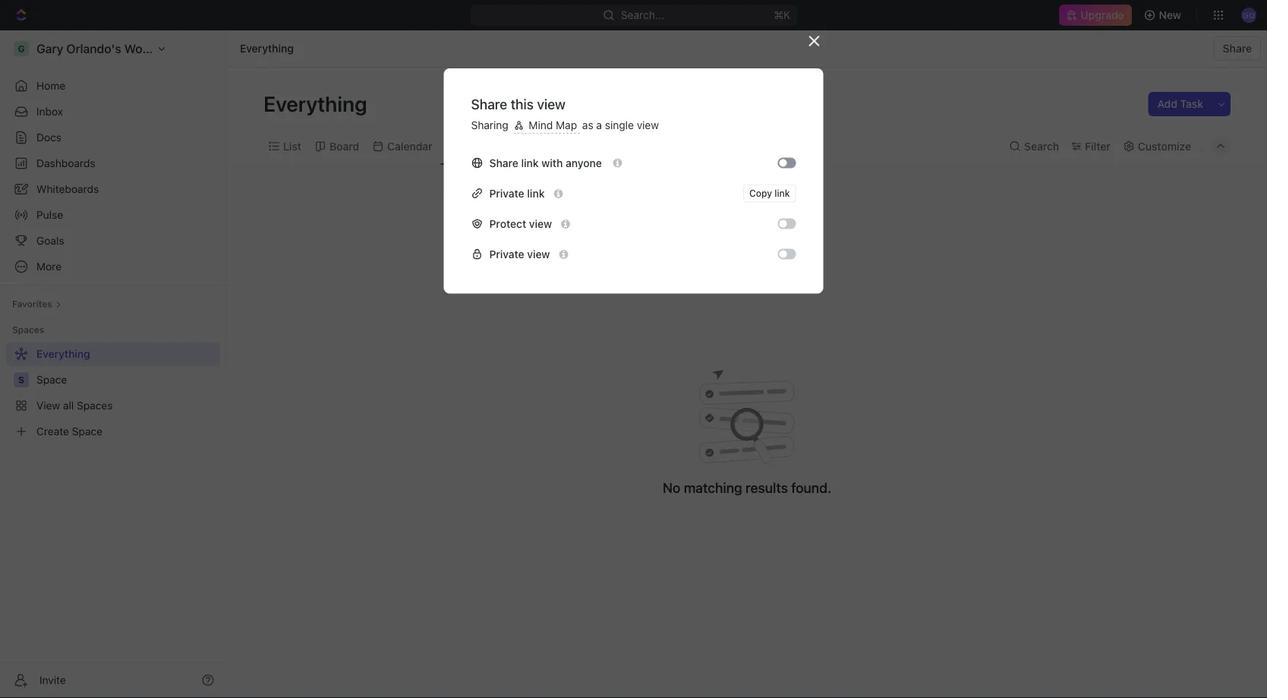 Task type: describe. For each thing, give the bounding box(es) containing it.
docs link
[[6, 125, 220, 150]]

whiteboards
[[36, 183, 99, 195]]

private view
[[490, 248, 550, 260]]

copy
[[750, 188, 772, 199]]

1 vertical spatial everything
[[264, 91, 372, 116]]

private for private view
[[490, 248, 525, 260]]

no matching results found.
[[663, 479, 832, 496]]

matching
[[684, 479, 743, 496]]

add task button
[[1149, 92, 1213, 116]]

inbox
[[36, 105, 63, 118]]

map
[[556, 119, 577, 131]]

view right protect
[[529, 217, 552, 230]]

tree inside the sidebar navigation
[[6, 342, 220, 444]]

share link with anyone
[[490, 157, 605, 169]]

invite
[[40, 674, 66, 686]]

link for private
[[527, 187, 545, 199]]

share this view
[[471, 96, 566, 112]]

a
[[597, 119, 602, 131]]

no
[[663, 479, 681, 496]]

copy link
[[750, 188, 790, 199]]

mind
[[529, 119, 553, 131]]

list link
[[280, 136, 302, 157]]

pulse link
[[6, 203, 220, 227]]

upgrade
[[1081, 9, 1125, 21]]

search button
[[1005, 136, 1064, 157]]

board
[[330, 140, 359, 152]]

protect view
[[490, 217, 552, 230]]

link for share
[[521, 157, 539, 169]]

board link
[[327, 136, 359, 157]]

search
[[1025, 140, 1060, 152]]

as
[[583, 119, 594, 131]]

docs
[[36, 131, 62, 144]]

with
[[542, 157, 563, 169]]

dashboards link
[[6, 151, 220, 175]]

share for share link with anyone
[[490, 157, 519, 169]]

spaces
[[12, 324, 44, 335]]

favorites
[[12, 299, 52, 309]]

view up mind map
[[537, 96, 566, 112]]

private for private link
[[490, 187, 525, 199]]

this
[[511, 96, 534, 112]]

mind map
[[526, 119, 580, 131]]

dashboards
[[36, 157, 95, 169]]

home link
[[6, 74, 220, 98]]

home
[[36, 79, 66, 92]]

goals
[[36, 234, 64, 247]]

share for share this view
[[471, 96, 508, 112]]

whiteboards link
[[6, 177, 220, 201]]

sidebar navigation
[[0, 30, 227, 698]]



Task type: vqa. For each thing, say whether or not it's contained in the screenshot.
Search tasks... text field
no



Task type: locate. For each thing, give the bounding box(es) containing it.
list
[[283, 140, 302, 152]]

pulse
[[36, 209, 63, 221]]

private down protect
[[490, 248, 525, 260]]

new
[[1160, 9, 1182, 21]]

share inside share button
[[1224, 42, 1253, 55]]

share
[[1224, 42, 1253, 55], [471, 96, 508, 112], [490, 157, 519, 169]]

link for copy
[[775, 188, 790, 199]]

⌘k
[[775, 9, 791, 21]]

0 vertical spatial share
[[1224, 42, 1253, 55]]

view right single on the top of page
[[637, 119, 659, 131]]

add
[[1158, 98, 1178, 110]]

anyone
[[566, 157, 602, 169]]

link
[[521, 157, 539, 169], [527, 187, 545, 199], [775, 188, 790, 199]]

sharing
[[471, 119, 512, 131]]

1 private from the top
[[490, 187, 525, 199]]

as a single view
[[583, 119, 659, 131]]

1 vertical spatial private
[[490, 248, 525, 260]]

results
[[746, 479, 788, 496]]

0 vertical spatial everything
[[240, 42, 294, 55]]

favorites button
[[6, 295, 67, 313]]

single
[[605, 119, 634, 131]]

1 vertical spatial share
[[471, 96, 508, 112]]

private up protect
[[490, 187, 525, 199]]

search...
[[621, 9, 665, 21]]

add task
[[1158, 98, 1204, 110]]

private
[[490, 187, 525, 199], [490, 248, 525, 260]]

new button
[[1138, 3, 1191, 27]]

upgrade link
[[1060, 5, 1132, 26]]

goals link
[[6, 229, 220, 253]]

private link
[[490, 187, 545, 199]]

task
[[1181, 98, 1204, 110]]

2 vertical spatial share
[[490, 157, 519, 169]]

protect
[[490, 217, 527, 230]]

link left the 'with'
[[521, 157, 539, 169]]

found.
[[792, 479, 832, 496]]

tree
[[6, 342, 220, 444]]

view
[[537, 96, 566, 112], [637, 119, 659, 131], [529, 217, 552, 230], [527, 248, 550, 260]]

calendar
[[388, 140, 433, 152]]

0 vertical spatial private
[[490, 187, 525, 199]]

calendar link
[[385, 136, 433, 157]]

link down the "share link with anyone"
[[527, 187, 545, 199]]

share button
[[1214, 36, 1262, 61]]

everything link
[[236, 40, 298, 58]]

everything
[[240, 42, 294, 55], [264, 91, 372, 116]]

link right copy
[[775, 188, 790, 199]]

view down protect view
[[527, 248, 550, 260]]

customize
[[1139, 140, 1192, 152]]

2 private from the top
[[490, 248, 525, 260]]

customize button
[[1119, 136, 1196, 157]]

share for share
[[1224, 42, 1253, 55]]

inbox link
[[6, 100, 220, 124]]



